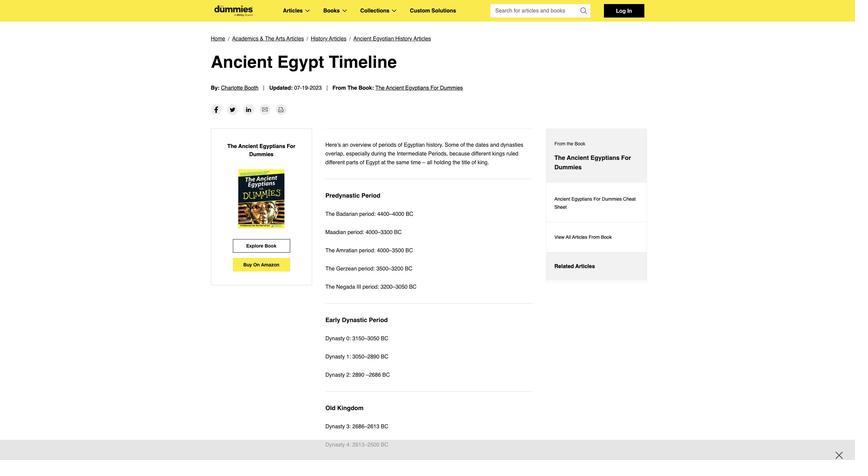 Task type: locate. For each thing, give the bounding box(es) containing it.
0 horizontal spatial different
[[326, 160, 345, 166]]

articles right related
[[576, 263, 596, 270]]

updated: 07-19-2023
[[270, 85, 322, 91]]

dynasty left 3:
[[326, 424, 345, 430]]

the amratian period: 4000–3500 bc
[[326, 248, 413, 254]]

dynasty 3: 2686–2613 bc
[[326, 424, 389, 430]]

from the book: the ancient egyptians for dummies
[[333, 85, 463, 91]]

home
[[211, 36, 225, 42]]

2 horizontal spatial book
[[602, 234, 612, 240]]

iii
[[357, 284, 361, 290]]

dynasty for dynasty 4: 2613–2500 bc
[[326, 442, 345, 448]]

charlotte
[[221, 85, 243, 91]]

egypt left at
[[366, 160, 380, 166]]

0 horizontal spatial egypt
[[278, 52, 324, 72]]

period
[[362, 192, 381, 199], [369, 316, 388, 324]]

2613–2500
[[353, 442, 380, 448]]

early
[[326, 316, 341, 324]]

dynasty left 0:
[[326, 336, 345, 342]]

book
[[575, 141, 586, 146], [602, 234, 612, 240], [265, 243, 277, 249]]

bc right 4000–3500
[[406, 248, 413, 254]]

0 horizontal spatial the ancient egyptians for dummies
[[228, 143, 296, 158]]

period: right iii
[[363, 284, 379, 290]]

period:
[[360, 211, 376, 217], [348, 229, 364, 235], [359, 248, 376, 254], [359, 266, 375, 272], [363, 284, 379, 290]]

0 horizontal spatial history
[[311, 36, 328, 42]]

bc
[[406, 211, 414, 217], [394, 229, 402, 235], [406, 248, 413, 254], [405, 266, 413, 272], [409, 284, 417, 290], [381, 336, 389, 342], [381, 354, 389, 360], [383, 372, 390, 378], [381, 424, 389, 430], [381, 442, 389, 448]]

at
[[381, 160, 386, 166]]

2 vertical spatial book
[[265, 243, 277, 249]]

0 horizontal spatial book
[[265, 243, 277, 249]]

egyptian inside here's an overview of periods of egyptian history. some of the dates and dynasties overlap, especially during the intermediate periods, because different kings ruled different parts of egypt at the same time – all holding the title of king.
[[404, 142, 425, 148]]

the
[[265, 36, 275, 42], [348, 85, 357, 91], [376, 85, 385, 91], [228, 143, 237, 149], [555, 154, 566, 161], [326, 211, 335, 217], [326, 248, 335, 254], [326, 266, 335, 272], [326, 284, 335, 290]]

and
[[491, 142, 500, 148]]

egyptian up intermediate
[[404, 142, 425, 148]]

dynasty left 1:
[[326, 354, 345, 360]]

maadian period: 4000–3300 bc
[[326, 229, 402, 235]]

of
[[373, 142, 378, 148], [398, 142, 403, 148], [461, 142, 465, 148], [360, 160, 365, 166], [472, 160, 477, 166]]

for
[[431, 85, 439, 91], [287, 143, 296, 149], [622, 154, 632, 161], [594, 196, 601, 202]]

egyptian down the collections
[[373, 36, 394, 42]]

period up 3150–3050
[[369, 316, 388, 324]]

egyptians inside tab
[[591, 154, 620, 161]]

predynastic
[[326, 192, 360, 199]]

1 horizontal spatial egyptian
[[404, 142, 425, 148]]

articles inside "button"
[[576, 263, 596, 270]]

3150–3050
[[353, 336, 380, 342]]

3 dynasty from the top
[[326, 372, 345, 378]]

overlap,
[[326, 151, 345, 157]]

of up during
[[373, 142, 378, 148]]

bc right 3050–2890
[[381, 354, 389, 360]]

ancient egyptian history articles
[[354, 36, 431, 42]]

holding
[[434, 160, 452, 166]]

academics & the arts articles link
[[232, 34, 304, 43]]

4 dynasty from the top
[[326, 424, 345, 430]]

egyptians inside ancient egyptians for dummies cheat sheet
[[572, 196, 593, 202]]

log
[[617, 7, 626, 14]]

dynasty for dynasty 2: 2890 –2686 bc
[[326, 372, 345, 378]]

custom solutions
[[410, 8, 457, 14]]

2 horizontal spatial from
[[589, 234, 600, 240]]

egypt
[[278, 52, 324, 72], [366, 160, 380, 166]]

2 history from the left
[[396, 36, 413, 42]]

0 vertical spatial different
[[472, 151, 491, 157]]

0:
[[347, 336, 351, 342]]

different
[[472, 151, 491, 157], [326, 160, 345, 166]]

1 vertical spatial different
[[326, 160, 345, 166]]

period up the badarian period: 4400–4000 bc
[[362, 192, 381, 199]]

ancient egyptians for dummies cheat sheet link
[[547, 184, 647, 222]]

1 dynasty from the top
[[326, 336, 345, 342]]

1 vertical spatial egypt
[[366, 160, 380, 166]]

kingdom
[[338, 404, 364, 412]]

bc right '3200–3050'
[[409, 284, 417, 290]]

–2686
[[366, 372, 381, 378]]

king.
[[478, 160, 489, 166]]

intermediate
[[397, 151, 427, 157]]

related articles tab
[[547, 252, 647, 281]]

updated:
[[270, 85, 293, 91]]

4:
[[347, 442, 351, 448]]

ancient
[[354, 36, 372, 42], [211, 52, 273, 72], [386, 85, 404, 91], [239, 143, 258, 149], [567, 154, 589, 161], [555, 196, 571, 202]]

time
[[411, 160, 421, 166]]

the negada iii period: 3200–3050 bc
[[326, 284, 417, 290]]

log in
[[617, 7, 633, 14]]

history up ancient egypt timeline
[[311, 36, 328, 42]]

bc right 2686–2613
[[381, 424, 389, 430]]

dynasty 0: 3150–3050 bc
[[326, 336, 389, 342]]

book inside explore book link
[[265, 243, 277, 249]]

4000–3300
[[366, 229, 393, 235]]

view
[[555, 234, 565, 240]]

cheat
[[624, 196, 636, 202]]

book image image
[[238, 169, 285, 228]]

the badarian period: 4400–4000 bc
[[326, 211, 414, 217]]

because
[[450, 151, 470, 157]]

different down overlap,
[[326, 160, 345, 166]]

from for from the book
[[555, 141, 566, 146]]

collections
[[361, 8, 390, 14]]

for inside tab
[[622, 154, 632, 161]]

history down open collections list icon
[[396, 36, 413, 42]]

dummies inside ancient egyptians for dummies cheat sheet
[[602, 196, 622, 202]]

of up because
[[461, 142, 465, 148]]

here's an overview of periods of egyptian history. some of the dates and dynasties overlap, especially during the intermediate periods, because different kings ruled different parts of egypt at the same time – all holding the title of king.
[[326, 142, 524, 166]]

0 vertical spatial from
[[333, 85, 346, 91]]

1 vertical spatial book
[[602, 234, 612, 240]]

1 horizontal spatial book
[[575, 141, 586, 146]]

group
[[491, 4, 591, 18]]

the
[[567, 141, 574, 146], [467, 142, 474, 148], [388, 151, 396, 157], [387, 160, 395, 166], [453, 160, 461, 166]]

explore book
[[247, 243, 277, 249]]

0 vertical spatial book
[[575, 141, 586, 146]]

for inside ancient egyptians for dummies cheat sheet
[[594, 196, 601, 202]]

1 horizontal spatial history
[[396, 36, 413, 42]]

the ancient egyptians for dummies tab
[[547, 129, 647, 183]]

the ancient egyptians for dummies link
[[376, 85, 463, 91]]

0 vertical spatial egyptian
[[373, 36, 394, 42]]

articles left open article categories icon
[[283, 8, 303, 14]]

open collections list image
[[392, 9, 397, 12]]

view all articles from book
[[555, 234, 612, 240]]

1 horizontal spatial egypt
[[366, 160, 380, 166]]

5 dynasty from the top
[[326, 442, 345, 448]]

19-
[[302, 85, 310, 91]]

of right title
[[472, 160, 477, 166]]

dummies inside tab
[[555, 164, 582, 171]]

1 vertical spatial from
[[555, 141, 566, 146]]

dynasty left "2:"
[[326, 372, 345, 378]]

dates
[[476, 142, 489, 148]]

same
[[396, 160, 410, 166]]

2023
[[310, 85, 322, 91]]

egypt up 07-
[[278, 52, 324, 72]]

egyptians
[[406, 85, 429, 91], [260, 143, 286, 149], [591, 154, 620, 161], [572, 196, 593, 202]]

period: up maadian period: 4000–3300 bc
[[360, 211, 376, 217]]

2:
[[347, 372, 351, 378]]

1 horizontal spatial the ancient egyptians for dummies
[[555, 154, 632, 171]]

egyptian
[[373, 36, 394, 42], [404, 142, 425, 148]]

different down dates
[[472, 151, 491, 157]]

early dynastic period
[[326, 316, 388, 324]]

period: up the gerzean period: 3500–3200 bc
[[359, 248, 376, 254]]

2 vertical spatial from
[[589, 234, 600, 240]]

1 history from the left
[[311, 36, 328, 42]]

0 vertical spatial period
[[362, 192, 381, 199]]

of down especially
[[360, 160, 365, 166]]

ancient egyptians for dummies cheat sheet
[[555, 196, 636, 210]]

dynasty for dynasty 3: 2686–2613 bc
[[326, 424, 345, 430]]

1 vertical spatial egyptian
[[404, 142, 425, 148]]

0 horizontal spatial from
[[333, 85, 346, 91]]

buy
[[244, 262, 252, 268]]

by:
[[211, 85, 220, 91]]

history
[[311, 36, 328, 42], [396, 36, 413, 42]]

2 dynasty from the top
[[326, 354, 345, 360]]

bc right "4000–3300"
[[394, 229, 402, 235]]

period: down the amratian period: 4000–3500 bc
[[359, 266, 375, 272]]

1 horizontal spatial from
[[555, 141, 566, 146]]

dynasty 2: 2890 –2686 bc
[[326, 372, 390, 378]]

dynasty left "4:"
[[326, 442, 345, 448]]

ruled
[[507, 151, 519, 157]]

from inside the ancient egyptians for dummies tab
[[555, 141, 566, 146]]

1 horizontal spatial different
[[472, 151, 491, 157]]

articles
[[283, 8, 303, 14], [287, 36, 304, 42], [329, 36, 347, 42], [414, 36, 431, 42], [573, 234, 588, 240], [576, 263, 596, 270]]



Task type: describe. For each thing, give the bounding box(es) containing it.
arts
[[276, 36, 285, 42]]

ancient egypt timeline
[[211, 52, 397, 72]]

articles right arts
[[287, 36, 304, 42]]

ancient inside ancient egyptians for dummies cheat sheet
[[555, 196, 571, 202]]

the ancient egyptians for dummies tab list
[[547, 129, 648, 282]]

dynasties
[[501, 142, 524, 148]]

especially
[[346, 151, 370, 157]]

parts
[[347, 160, 359, 166]]

home link
[[211, 34, 225, 43]]

logo image
[[211, 5, 256, 16]]

dynasty for dynasty 0: 3150–3050 bc
[[326, 336, 345, 342]]

open book categories image
[[343, 9, 347, 12]]

book:
[[359, 85, 374, 91]]

ancient egyptian history articles link
[[354, 34, 431, 43]]

period: right maadian
[[348, 229, 364, 235]]

07-
[[294, 85, 302, 91]]

badarian
[[337, 211, 358, 217]]

booth
[[245, 85, 259, 91]]

old
[[326, 404, 336, 412]]

custom solutions link
[[410, 6, 457, 15]]

the ancient egyptians for dummies inside tab
[[555, 154, 632, 171]]

kings
[[493, 151, 505, 157]]

3500–3200
[[377, 266, 404, 272]]

related
[[555, 263, 574, 270]]

academics & the arts articles
[[232, 36, 304, 42]]

dynasty 1: 3050–2890 bc
[[326, 354, 389, 360]]

history articles
[[311, 36, 347, 42]]

the inside tab
[[555, 154, 566, 161]]

dynastic
[[342, 316, 368, 324]]

timeline
[[329, 52, 397, 72]]

book inside view all articles from book link
[[602, 234, 612, 240]]

charlotte booth link
[[221, 85, 259, 91]]

history articles link
[[311, 34, 347, 43]]

articles down the books
[[329, 36, 347, 42]]

1 vertical spatial period
[[369, 316, 388, 324]]

buy on amazon link
[[233, 258, 290, 272]]

4400–4000
[[378, 211, 405, 217]]

articles right the all
[[573, 234, 588, 240]]

explore book link
[[233, 239, 290, 253]]

from the book
[[555, 141, 586, 146]]

articles down custom
[[414, 36, 431, 42]]

all
[[566, 234, 571, 240]]

period: for badarian
[[360, 211, 376, 217]]

related articles button
[[547, 252, 647, 281]]

2890
[[353, 372, 365, 378]]

3:
[[347, 424, 351, 430]]

bc right "2613–2500" at the bottom left of page
[[381, 442, 389, 448]]

1:
[[347, 354, 351, 360]]

3050–2890
[[353, 354, 380, 360]]

open article categories image
[[306, 9, 310, 12]]

–
[[423, 160, 426, 166]]

periods
[[379, 142, 397, 148]]

academics
[[232, 36, 259, 42]]

related articles
[[555, 263, 596, 270]]

0 vertical spatial egypt
[[278, 52, 324, 72]]

egypt inside here's an overview of periods of egyptian history. some of the dates and dynasties overlap, especially during the intermediate periods, because different kings ruled different parts of egypt at the same time – all holding the title of king.
[[366, 160, 380, 166]]

periods,
[[429, 151, 448, 157]]

bc right –2686
[[383, 372, 390, 378]]

predynastic period
[[326, 192, 381, 199]]

period: for gerzean
[[359, 266, 375, 272]]

&
[[260, 36, 264, 42]]

period: for amratian
[[359, 248, 376, 254]]

the gerzean period: 3500–3200 bc
[[326, 266, 413, 272]]

buy on amazon
[[244, 262, 280, 268]]

dynasty for dynasty 1: 3050–2890 bc
[[326, 354, 345, 360]]

solutions
[[432, 8, 457, 14]]

4000–3500
[[377, 248, 404, 254]]

bc right 3150–3050
[[381, 336, 389, 342]]

amratian
[[336, 248, 358, 254]]

history.
[[427, 142, 444, 148]]

by: charlotte booth
[[211, 85, 259, 91]]

custom
[[410, 8, 430, 14]]

history inside history articles link
[[311, 36, 328, 42]]

from for from the book: the ancient egyptians for dummies
[[333, 85, 346, 91]]

on
[[253, 262, 260, 268]]

0 horizontal spatial egyptian
[[373, 36, 394, 42]]

the inside the ancient egyptians for dummies tab
[[567, 141, 574, 146]]

here's
[[326, 142, 341, 148]]

3200–3050
[[381, 284, 408, 290]]

bc right 3500–3200 on the bottom
[[405, 266, 413, 272]]

during
[[372, 151, 387, 157]]

all
[[427, 160, 433, 166]]

overview
[[350, 142, 372, 148]]

Search for articles and books text field
[[491, 4, 578, 18]]

book inside the ancient egyptians for dummies tab
[[575, 141, 586, 146]]

log in link
[[604, 4, 645, 18]]

history inside ancient egyptian history articles link
[[396, 36, 413, 42]]

2686–2613
[[353, 424, 380, 430]]

sheet
[[555, 204, 567, 210]]

negada
[[337, 284, 355, 290]]

old kingdom
[[326, 404, 364, 412]]

some
[[445, 142, 459, 148]]

bc right the '4400–4000'
[[406, 211, 414, 217]]

an
[[343, 142, 349, 148]]

in
[[628, 7, 633, 14]]

explore
[[247, 243, 264, 249]]

ancient inside tab
[[567, 154, 589, 161]]

gerzean
[[337, 266, 357, 272]]

of right periods
[[398, 142, 403, 148]]



Task type: vqa. For each thing, say whether or not it's contained in the screenshot.
the left will
no



